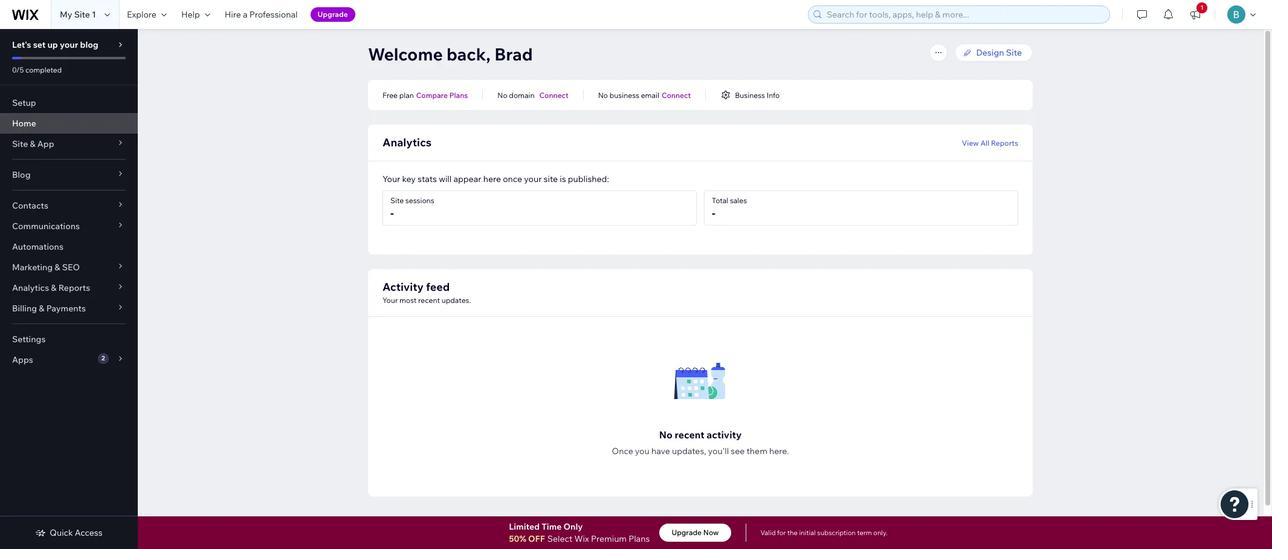 Task type: vqa. For each thing, say whether or not it's contained in the screenshot.


Task type: describe. For each thing, give the bounding box(es) containing it.
settings link
[[0, 329, 138, 349]]

off
[[528, 533, 545, 544]]

activity
[[707, 429, 742, 441]]

no recent activity once you have updates, you'll see them here.
[[612, 429, 789, 457]]

hire
[[225, 9, 241, 20]]

marketing
[[12, 262, 53, 273]]

now
[[704, 528, 719, 537]]

& for analytics
[[51, 282, 57, 293]]

app
[[37, 138, 54, 149]]

upgrade for upgrade
[[318, 10, 348, 19]]

contacts button
[[0, 195, 138, 216]]

your inside sidebar element
[[60, 39, 78, 50]]

communications button
[[0, 216, 138, 236]]

design site
[[977, 47, 1022, 58]]

analytics & reports
[[12, 282, 90, 293]]

apps
[[12, 354, 33, 365]]

up
[[47, 39, 58, 50]]

site & app button
[[0, 134, 138, 154]]

upgrade for upgrade now
[[672, 528, 702, 537]]

help button
[[174, 0, 218, 29]]

quick access
[[50, 527, 103, 538]]

free plan compare plans
[[383, 90, 468, 99]]

1 inside button
[[1201, 4, 1204, 11]]

time
[[542, 521, 562, 532]]

here.
[[770, 446, 789, 457]]

site sessions -
[[391, 196, 434, 220]]

Search for tools, apps, help & more... field
[[824, 6, 1107, 23]]

design site link
[[955, 44, 1033, 62]]

site right my
[[74, 9, 90, 20]]

term
[[858, 528, 872, 537]]

0 horizontal spatial 1
[[92, 9, 96, 20]]

blog
[[12, 169, 31, 180]]

valid
[[761, 528, 776, 537]]

let's set up your blog
[[12, 39, 98, 50]]

1 connect from the left
[[540, 90, 569, 99]]

business
[[735, 90, 765, 99]]

total sales -
[[712, 196, 747, 220]]

published:
[[568, 174, 609, 184]]

sales
[[730, 196, 747, 205]]

initial
[[800, 528, 816, 537]]

access
[[75, 527, 103, 538]]

select
[[548, 533, 573, 544]]

limited
[[509, 521, 540, 532]]

a
[[243, 9, 248, 20]]

completed
[[25, 65, 62, 74]]

wix
[[575, 533, 589, 544]]

blog
[[80, 39, 98, 50]]

0/5 completed
[[12, 65, 62, 74]]

upgrade now
[[672, 528, 719, 537]]

them
[[747, 446, 768, 457]]

most
[[400, 296, 417, 305]]

welcome back, brad
[[368, 44, 533, 65]]

have
[[652, 446, 670, 457]]

plan
[[399, 90, 414, 99]]

& for billing
[[39, 303, 44, 314]]

stats
[[418, 174, 437, 184]]

2
[[102, 354, 105, 362]]

free
[[383, 90, 398, 99]]

domain
[[509, 90, 535, 99]]

set
[[33, 39, 46, 50]]

& for site
[[30, 138, 35, 149]]

recent inside "no recent activity once you have updates, you'll see them here."
[[675, 429, 705, 441]]

professional
[[250, 9, 298, 20]]

you'll
[[709, 446, 729, 457]]

is
[[560, 174, 566, 184]]

setup link
[[0, 93, 138, 113]]

reports for view all reports
[[992, 138, 1019, 147]]

& for marketing
[[55, 262, 60, 273]]

site & app
[[12, 138, 54, 149]]

blog button
[[0, 164, 138, 185]]

updates.
[[442, 296, 471, 305]]

appear
[[454, 174, 482, 184]]

my
[[60, 9, 72, 20]]

site
[[544, 174, 558, 184]]

design
[[977, 47, 1005, 58]]

quick
[[50, 527, 73, 538]]

automations
[[12, 241, 63, 252]]

- for site sessions -
[[391, 206, 394, 220]]

2 connect from the left
[[662, 90, 691, 99]]

1 your from the top
[[383, 174, 401, 184]]

key
[[402, 174, 416, 184]]

hire a professional
[[225, 9, 298, 20]]



Task type: locate. For each thing, give the bounding box(es) containing it.
- inside total sales -
[[712, 206, 716, 220]]

2 connect link from the left
[[662, 89, 691, 100]]

your left most
[[383, 296, 398, 305]]

no for domain
[[498, 90, 508, 99]]

-
[[391, 206, 394, 220], [712, 206, 716, 220]]

no business email connect
[[598, 90, 691, 99]]

site right the design
[[1007, 47, 1022, 58]]

0 vertical spatial plans
[[450, 90, 468, 99]]

connect
[[540, 90, 569, 99], [662, 90, 691, 99]]

1
[[1201, 4, 1204, 11], [92, 9, 96, 20]]

0 vertical spatial upgrade
[[318, 10, 348, 19]]

analytics & reports button
[[0, 278, 138, 298]]

communications
[[12, 221, 80, 232]]

home
[[12, 118, 36, 129]]

reports
[[992, 138, 1019, 147], [58, 282, 90, 293]]

reports down seo
[[58, 282, 90, 293]]

1 horizontal spatial -
[[712, 206, 716, 220]]

once
[[612, 446, 633, 457]]

your
[[60, 39, 78, 50], [524, 174, 542, 184]]

back,
[[447, 44, 491, 65]]

no left business
[[598, 90, 608, 99]]

recent up updates,
[[675, 429, 705, 441]]

50%
[[509, 533, 527, 544]]

0 vertical spatial recent
[[418, 296, 440, 305]]

payments
[[46, 303, 86, 314]]

& inside "popup button"
[[51, 282, 57, 293]]

sessions
[[406, 196, 434, 205]]

- for total sales -
[[712, 206, 716, 220]]

1 vertical spatial your
[[383, 296, 398, 305]]

1 vertical spatial your
[[524, 174, 542, 184]]

connect link for no domain connect
[[540, 89, 569, 100]]

let's
[[12, 39, 31, 50]]

1 horizontal spatial upgrade
[[672, 528, 702, 537]]

upgrade left 'now'
[[672, 528, 702, 537]]

analytics for analytics
[[383, 135, 432, 149]]

reports for analytics & reports
[[58, 282, 90, 293]]

automations link
[[0, 236, 138, 257]]

all
[[981, 138, 990, 147]]

billing & payments
[[12, 303, 86, 314]]

setup
[[12, 97, 36, 108]]

1 - from the left
[[391, 206, 394, 220]]

explore
[[127, 9, 157, 20]]

site left sessions
[[391, 196, 404, 205]]

no up 'have'
[[660, 429, 673, 441]]

upgrade button
[[311, 7, 355, 22]]

analytics inside analytics & reports "popup button"
[[12, 282, 49, 293]]

0 horizontal spatial connect
[[540, 90, 569, 99]]

reports inside "popup button"
[[58, 282, 90, 293]]

your left key
[[383, 174, 401, 184]]

2 your from the top
[[383, 296, 398, 305]]

0 horizontal spatial no
[[498, 90, 508, 99]]

1 vertical spatial reports
[[58, 282, 90, 293]]

& inside popup button
[[55, 262, 60, 273]]

only.
[[874, 528, 888, 537]]

0 horizontal spatial upgrade
[[318, 10, 348, 19]]

premium
[[591, 533, 627, 544]]

your right up
[[60, 39, 78, 50]]

0 horizontal spatial plans
[[450, 90, 468, 99]]

marketing & seo
[[12, 262, 80, 273]]

plans right premium
[[629, 533, 650, 544]]

0 horizontal spatial reports
[[58, 282, 90, 293]]

0 horizontal spatial connect link
[[540, 89, 569, 100]]

info
[[767, 90, 780, 99]]

reports right all
[[992, 138, 1019, 147]]

0 horizontal spatial analytics
[[12, 282, 49, 293]]

business
[[610, 90, 640, 99]]

analytics down marketing
[[12, 282, 49, 293]]

your key stats will appear here once your site is published:
[[383, 174, 609, 184]]

marketing & seo button
[[0, 257, 138, 278]]

sidebar element
[[0, 29, 138, 549]]

your left site
[[524, 174, 542, 184]]

reports inside button
[[992, 138, 1019, 147]]

1 horizontal spatial your
[[524, 174, 542, 184]]

email
[[641, 90, 660, 99]]

& left "app"
[[30, 138, 35, 149]]

site inside site sessions -
[[391, 196, 404, 205]]

connect link for no business email connect
[[662, 89, 691, 100]]

settings
[[12, 334, 46, 345]]

0 vertical spatial analytics
[[383, 135, 432, 149]]

activity
[[383, 280, 424, 294]]

limited time only 50% off select wix premium plans
[[509, 521, 650, 544]]

& inside popup button
[[30, 138, 35, 149]]

1 horizontal spatial connect
[[662, 90, 691, 99]]

view
[[963, 138, 979, 147]]

- inside site sessions -
[[391, 206, 394, 220]]

no left domain
[[498, 90, 508, 99]]

no for recent
[[660, 429, 673, 441]]

recent down feed
[[418, 296, 440, 305]]

& inside dropdown button
[[39, 303, 44, 314]]

billing & payments button
[[0, 298, 138, 319]]

1 button
[[1183, 0, 1209, 29]]

total
[[712, 196, 729, 205]]

help
[[181, 9, 200, 20]]

no domain connect
[[498, 90, 569, 99]]

site down 'home'
[[12, 138, 28, 149]]

feed
[[426, 280, 450, 294]]

2 - from the left
[[712, 206, 716, 220]]

1 horizontal spatial plans
[[629, 533, 650, 544]]

1 horizontal spatial 1
[[1201, 4, 1204, 11]]

analytics up key
[[383, 135, 432, 149]]

connect right email at top right
[[662, 90, 691, 99]]

1 vertical spatial upgrade
[[672, 528, 702, 537]]

updates,
[[672, 446, 707, 457]]

connect link right domain
[[540, 89, 569, 100]]

plans right compare
[[450, 90, 468, 99]]

compare plans link
[[416, 89, 468, 100]]

1 connect link from the left
[[540, 89, 569, 100]]

subscription
[[818, 528, 856, 537]]

0 vertical spatial your
[[383, 174, 401, 184]]

home link
[[0, 113, 138, 134]]

site inside popup button
[[12, 138, 28, 149]]

here
[[484, 174, 501, 184]]

0 vertical spatial your
[[60, 39, 78, 50]]

connect link right email at top right
[[662, 89, 691, 100]]

for
[[778, 528, 786, 537]]

1 horizontal spatial no
[[598, 90, 608, 99]]

seo
[[62, 262, 80, 273]]

0 horizontal spatial your
[[60, 39, 78, 50]]

plans inside limited time only 50% off select wix premium plans
[[629, 533, 650, 544]]

analytics for analytics & reports
[[12, 282, 49, 293]]

the
[[788, 528, 798, 537]]

only
[[564, 521, 583, 532]]

my site 1
[[60, 9, 96, 20]]

recent inside the activity feed your most recent updates.
[[418, 296, 440, 305]]

business info button
[[721, 89, 780, 100]]

0/5
[[12, 65, 24, 74]]

view all reports
[[963, 138, 1019, 147]]

connect link
[[540, 89, 569, 100], [662, 89, 691, 100]]

1 vertical spatial recent
[[675, 429, 705, 441]]

brad
[[495, 44, 533, 65]]

recent
[[418, 296, 440, 305], [675, 429, 705, 441]]

1 horizontal spatial reports
[[992, 138, 1019, 147]]

1 horizontal spatial connect link
[[662, 89, 691, 100]]

2 horizontal spatial no
[[660, 429, 673, 441]]

0 horizontal spatial -
[[391, 206, 394, 220]]

&
[[30, 138, 35, 149], [55, 262, 60, 273], [51, 282, 57, 293], [39, 303, 44, 314]]

plans
[[450, 90, 468, 99], [629, 533, 650, 544]]

no for business
[[598, 90, 608, 99]]

1 horizontal spatial recent
[[675, 429, 705, 441]]

0 vertical spatial reports
[[992, 138, 1019, 147]]

your inside the activity feed your most recent updates.
[[383, 296, 398, 305]]

business info
[[735, 90, 780, 99]]

& up the billing & payments
[[51, 282, 57, 293]]

valid for the initial subscription term only.
[[761, 528, 888, 537]]

upgrade right professional
[[318, 10, 348, 19]]

& left seo
[[55, 262, 60, 273]]

connect right domain
[[540, 90, 569, 99]]

billing
[[12, 303, 37, 314]]

1 horizontal spatial analytics
[[383, 135, 432, 149]]

0 horizontal spatial recent
[[418, 296, 440, 305]]

compare
[[416, 90, 448, 99]]

no inside "no recent activity once you have updates, you'll see them here."
[[660, 429, 673, 441]]

once
[[503, 174, 522, 184]]

& right billing on the left of the page
[[39, 303, 44, 314]]

site
[[74, 9, 90, 20], [1007, 47, 1022, 58], [12, 138, 28, 149], [391, 196, 404, 205]]

contacts
[[12, 200, 48, 211]]

1 vertical spatial analytics
[[12, 282, 49, 293]]

1 vertical spatial plans
[[629, 533, 650, 544]]

activity feed your most recent updates.
[[383, 280, 471, 305]]



